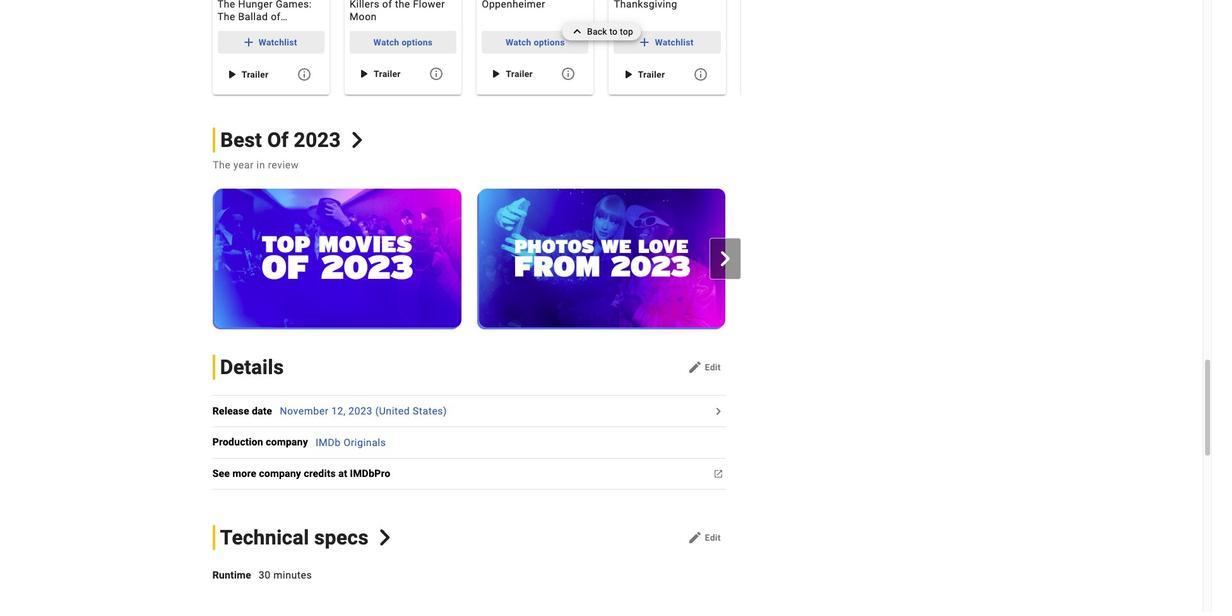 Task type: vqa. For each thing, say whether or not it's contained in the screenshot.
The Hunger Games: The Ballad of Songbirds & Snakes
yes



Task type: locate. For each thing, give the bounding box(es) containing it.
expand less image
[[570, 23, 587, 40]]

company up see more company credits at imdbpro
[[266, 437, 308, 449]]

0 horizontal spatial watch
[[374, 37, 399, 48]]

the hunger games: the ballad of songbirds & snakes group
[[213, 0, 330, 95]]

1 vertical spatial edit button
[[683, 528, 726, 548]]

watch inside the "killers of the flower moon" group
[[374, 37, 399, 48]]

edit
[[705, 363, 721, 373], [705, 533, 721, 543]]

credits
[[304, 468, 336, 480]]

watch options inside the "killers of the flower moon" group
[[374, 37, 433, 48]]

watch options for left play arrow image
[[374, 37, 433, 48]]

0 horizontal spatial more information image
[[297, 67, 312, 82]]

1 watchlist from the left
[[259, 37, 297, 48]]

company down see more element
[[259, 468, 301, 480]]

play arrow image
[[224, 67, 239, 82]]

0 horizontal spatial of
[[271, 11, 281, 23]]

trailer inside the hunger games: the ballad of songbirds & snakes group
[[242, 70, 269, 80]]

1 horizontal spatial more information image
[[561, 67, 576, 82]]

watchlist inside the hunger games: the ballad of songbirds & snakes group
[[259, 37, 297, 48]]

the
[[395, 0, 410, 10]]

1 the from the top
[[218, 0, 236, 10]]

watch options for play arrow image to the middle
[[506, 37, 565, 48]]

0 horizontal spatial options
[[402, 37, 433, 48]]

0 vertical spatial edit
[[705, 363, 721, 373]]

0 horizontal spatial watchlist button
[[218, 31, 325, 54]]

watchlist button inside the hunger games: the ballad of songbirds & snakes group
[[218, 31, 325, 54]]

2 options from the left
[[534, 37, 565, 48]]

group containing watch options
[[477, 0, 594, 95]]

play arrow image
[[356, 67, 371, 82], [488, 67, 504, 82], [621, 67, 636, 82]]

0 horizontal spatial more information image
[[429, 67, 444, 82]]

2 add image from the left
[[638, 35, 653, 50]]

of
[[383, 0, 392, 10], [271, 11, 281, 23]]

the
[[218, 0, 236, 10], [218, 11, 236, 23]]

options inside group
[[534, 37, 565, 48]]

november 12, 2023 (united states)
[[280, 406, 447, 418]]

0 horizontal spatial watch options button
[[350, 31, 457, 54]]

0 horizontal spatial group
[[477, 0, 594, 95]]

1 vertical spatial edit
[[705, 533, 721, 543]]

watchlist
[[259, 37, 297, 48], [655, 37, 694, 48]]

watch for left play arrow image
[[374, 37, 399, 48]]

release date button
[[213, 404, 280, 419]]

add image for play arrow icon
[[241, 35, 256, 50]]

0 vertical spatial edit button
[[683, 358, 726, 378]]

2 watch from the left
[[506, 37, 532, 48]]

1 horizontal spatial watch options
[[506, 37, 565, 48]]

trailer button
[[355, 63, 406, 85], [487, 63, 538, 85], [223, 63, 274, 86], [619, 63, 670, 86]]

1 horizontal spatial watch
[[506, 37, 532, 48]]

watchlist inside group
[[655, 37, 694, 48]]

edit image
[[688, 360, 703, 375], [688, 531, 703, 546]]

edit button
[[683, 358, 726, 378], [683, 528, 726, 548]]

add image right the top
[[638, 35, 653, 50]]

killers of the flower moon group
[[345, 0, 462, 95]]

0 vertical spatial the
[[218, 0, 236, 10]]

12,
[[332, 406, 346, 418]]

watch options left expand less icon
[[506, 37, 565, 48]]

1 vertical spatial edit image
[[688, 531, 703, 546]]

1 horizontal spatial of
[[383, 0, 392, 10]]

of inside the hunger games: the ballad of songbirds & snakes
[[271, 11, 281, 23]]

watch options button for more information image inside the "killers of the flower moon" group
[[350, 31, 457, 54]]

1 watch from the left
[[374, 37, 399, 48]]

killers of the flower moon link
[[345, 0, 462, 24]]

1 horizontal spatial group
[[609, 0, 726, 95]]

2 edit button from the top
[[683, 528, 726, 548]]

2 group from the left
[[609, 0, 726, 95]]

2 the from the top
[[218, 11, 236, 23]]

1 horizontal spatial add image
[[638, 35, 653, 50]]

1 more information image from the left
[[297, 67, 312, 82]]

1 watchlist button from the left
[[218, 31, 325, 54]]

of up the &
[[271, 11, 281, 23]]

0 vertical spatial of
[[383, 0, 392, 10]]

0 horizontal spatial add image
[[241, 35, 256, 50]]

2 watchlist button from the left
[[614, 31, 721, 54]]

watch left expand less icon
[[506, 37, 532, 48]]

2 more information image from the left
[[693, 67, 709, 82]]

watch options button
[[350, 31, 457, 54], [482, 31, 589, 54]]

0 horizontal spatial watch options
[[374, 37, 433, 48]]

options left expand less icon
[[534, 37, 565, 48]]

watch options
[[374, 37, 433, 48], [506, 37, 565, 48]]

trailer
[[374, 69, 401, 79], [506, 69, 533, 79], [242, 70, 269, 80], [638, 70, 665, 80]]

1 watch options button from the left
[[350, 31, 457, 54]]

back
[[587, 27, 607, 37]]

0 horizontal spatial watchlist
[[259, 37, 297, 48]]

ballad
[[238, 11, 268, 23]]

1 group from the left
[[477, 0, 594, 95]]

trailer for play arrow image to the middle
[[506, 69, 533, 79]]

2 watchlist from the left
[[655, 37, 694, 48]]

add image
[[241, 35, 256, 50], [638, 35, 653, 50]]

specs
[[314, 526, 369, 550]]

2 more information image from the left
[[561, 67, 576, 82]]

0 horizontal spatial play arrow image
[[356, 67, 371, 82]]

options down the killers of the flower moon link
[[402, 37, 433, 48]]

options
[[402, 37, 433, 48], [534, 37, 565, 48]]

1 horizontal spatial watchlist
[[655, 37, 694, 48]]

1 vertical spatial of
[[271, 11, 281, 23]]

imdb originals
[[316, 437, 386, 449]]

production
[[213, 437, 263, 449]]

the hunger games: the ballad of songbirds & snakes link
[[213, 0, 330, 36]]

0 vertical spatial company
[[266, 437, 308, 449]]

watch inside group
[[506, 37, 532, 48]]

group
[[477, 0, 594, 95], [609, 0, 726, 95]]

watchlist button for more information icon related to the hunger games: the ballad of songbirds & snakes group
[[218, 31, 325, 54]]

1 horizontal spatial watch options button
[[482, 31, 589, 54]]

back to top button
[[562, 23, 641, 40]]

trailer for right play arrow image
[[638, 70, 665, 80]]

1 more information image from the left
[[429, 67, 444, 82]]

more information image inside group
[[693, 67, 709, 82]]

company inside see more element
[[266, 437, 308, 449]]

1 watch options from the left
[[374, 37, 433, 48]]

see more image
[[711, 404, 726, 419]]

1 horizontal spatial watchlist button
[[614, 31, 721, 54]]

1 options from the left
[[402, 37, 433, 48]]

1 add image from the left
[[241, 35, 256, 50]]

0 vertical spatial edit image
[[688, 360, 703, 375]]

trailer button inside the "killers of the flower moon" group
[[355, 63, 406, 85]]

2 watch options button from the left
[[482, 31, 589, 54]]

more information image
[[297, 67, 312, 82], [693, 67, 709, 82]]

company
[[266, 437, 308, 449], [259, 468, 301, 480]]

runtime
[[213, 570, 251, 582]]

watch down killers of the flower moon
[[374, 37, 399, 48]]

2023
[[349, 406, 373, 418]]

add image for right play arrow image
[[638, 35, 653, 50]]

30
[[259, 570, 271, 582]]

add image down the ballad
[[241, 35, 256, 50]]

1 vertical spatial the
[[218, 11, 236, 23]]

options for play arrow image to the middle more information image
[[534, 37, 565, 48]]

imdbpro
[[350, 468, 391, 480]]

watch options button inside the "killers of the flower moon" group
[[350, 31, 457, 54]]

production company
[[213, 437, 308, 449]]

of left the
[[383, 0, 392, 10]]

watchlist button inside group
[[614, 31, 721, 54]]

30 minutes
[[259, 570, 312, 582]]

watch options down the killers of the flower moon link
[[374, 37, 433, 48]]

&
[[269, 24, 275, 36]]

watch
[[374, 37, 399, 48], [506, 37, 532, 48]]

1 horizontal spatial more information image
[[693, 67, 709, 82]]

options inside the "killers of the flower moon" group
[[402, 37, 433, 48]]

2 watch options from the left
[[506, 37, 565, 48]]

more information image for play arrow image to the middle
[[561, 67, 576, 82]]

1 vertical spatial company
[[259, 468, 301, 480]]

more information image inside the "killers of the flower moon" group
[[429, 67, 444, 82]]

2 horizontal spatial play arrow image
[[621, 67, 636, 82]]

details
[[220, 356, 284, 380]]

1 horizontal spatial options
[[534, 37, 565, 48]]

imdb
[[316, 437, 341, 449]]

trailer inside the "killers of the flower moon" group
[[374, 69, 401, 79]]

add image inside the hunger games: the ballad of songbirds & snakes group
[[241, 35, 256, 50]]

more information image
[[429, 67, 444, 82], [561, 67, 576, 82]]

watchlist button
[[218, 31, 325, 54], [614, 31, 721, 54]]



Task type: describe. For each thing, give the bounding box(es) containing it.
november
[[280, 406, 329, 418]]

2 edit image from the top
[[688, 531, 703, 546]]

top
[[620, 27, 634, 37]]

(united
[[376, 406, 410, 418]]

see more company credits at imdbpro button
[[213, 467, 398, 482]]

1 edit button from the top
[[683, 358, 726, 378]]

watchlist for right play arrow image's add 'image'
[[655, 37, 694, 48]]

more information image for the hunger games: the ballad of songbirds & snakes group
[[297, 67, 312, 82]]

see more element
[[213, 436, 316, 451]]

release
[[213, 405, 249, 417]]

watchlist button for more information icon inside group
[[614, 31, 721, 54]]

killers
[[350, 0, 380, 10]]

imdb originals button
[[316, 437, 386, 449]]

1 horizontal spatial play arrow image
[[488, 67, 504, 82]]

watchlist for add 'image' inside the the hunger games: the ballad of songbirds & snakes group
[[259, 37, 297, 48]]

technical specs link
[[213, 525, 393, 551]]

1 edit from the top
[[705, 363, 721, 373]]

more
[[233, 468, 257, 480]]

see more image
[[711, 467, 726, 482]]

songbirds
[[218, 24, 266, 36]]

release date
[[213, 405, 272, 417]]

1 edit image from the top
[[688, 360, 703, 375]]

trailer for left play arrow image
[[374, 69, 401, 79]]

november 12, 2023 (united states) button
[[280, 406, 447, 418]]

at
[[339, 468, 348, 480]]

trailer button inside the hunger games: the ballad of songbirds & snakes group
[[223, 63, 274, 86]]

technical
[[220, 526, 309, 550]]

games:
[[276, 0, 312, 10]]

more information image for group containing watchlist
[[693, 67, 709, 82]]

options for more information image inside the "killers of the flower moon" group
[[402, 37, 433, 48]]

hunger
[[238, 0, 273, 10]]

originals
[[344, 437, 386, 449]]

to
[[610, 27, 618, 37]]

states)
[[413, 406, 447, 418]]

back to top
[[587, 27, 634, 37]]

chevron right inline image
[[377, 530, 393, 546]]

flower
[[413, 0, 445, 10]]

group containing watchlist
[[609, 0, 726, 95]]

the hunger games: the ballad of songbirds & snakes
[[218, 0, 313, 36]]

watch for play arrow image to the middle
[[506, 37, 532, 48]]

2 edit from the top
[[705, 533, 721, 543]]

company inside button
[[259, 468, 301, 480]]

minutes
[[274, 570, 312, 582]]

trailer for play arrow icon
[[242, 70, 269, 80]]

moon
[[350, 11, 377, 23]]

technical specs
[[220, 526, 369, 550]]

date
[[252, 405, 272, 417]]

killers of the flower moon
[[350, 0, 445, 23]]

watch options button for play arrow image to the middle more information image
[[482, 31, 589, 54]]

snakes
[[278, 24, 313, 36]]

of inside killers of the flower moon
[[383, 0, 392, 10]]

more information image for left play arrow image
[[429, 67, 444, 82]]

see
[[213, 468, 230, 480]]

see more company credits at imdbpro
[[213, 468, 391, 480]]



